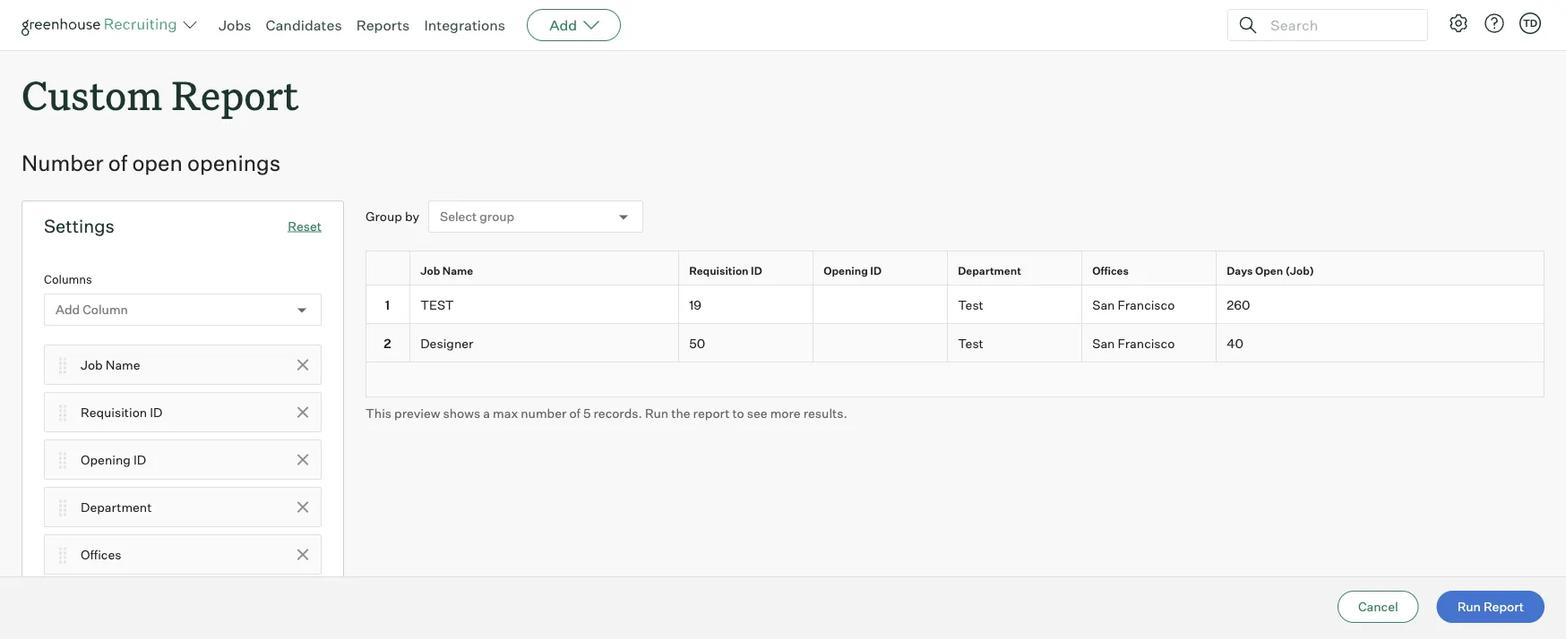 Task type: describe. For each thing, give the bounding box(es) containing it.
to
[[732, 406, 744, 421]]

integrations
[[424, 16, 505, 34]]

group
[[366, 209, 402, 225]]

see
[[747, 406, 767, 421]]

td button
[[1516, 9, 1545, 38]]

reset link
[[288, 218, 322, 234]]

report
[[693, 406, 730, 421]]

add column
[[56, 302, 128, 318]]

report for run report
[[1484, 599, 1524, 615]]

san francisco for 40
[[1092, 335, 1175, 351]]

0 vertical spatial run
[[645, 406, 669, 421]]

open
[[1255, 264, 1283, 277]]

san for 260
[[1092, 297, 1115, 313]]

reset
[[288, 218, 322, 234]]

greenhouse recruiting image
[[22, 14, 183, 36]]

results.
[[803, 406, 847, 421]]

row containing 1
[[366, 286, 1545, 324]]

group by
[[366, 209, 419, 225]]

cell for 50
[[813, 324, 948, 363]]

number
[[22, 150, 104, 177]]

requisition id inside column header
[[689, 264, 762, 277]]

5
[[583, 406, 591, 421]]

run report
[[1457, 599, 1524, 615]]

custom report
[[22, 68, 299, 121]]

cancel button
[[1338, 591, 1419, 624]]

2 cell
[[366, 324, 410, 363]]

cell for 19
[[813, 286, 948, 324]]

group
[[479, 209, 514, 225]]

max
[[493, 406, 518, 421]]

1 cell
[[366, 286, 410, 324]]

0 horizontal spatial of
[[108, 150, 127, 177]]

0 horizontal spatial opening
[[81, 452, 131, 468]]

td button
[[1519, 13, 1541, 34]]

1 vertical spatial offices
[[81, 547, 121, 563]]

integrations link
[[424, 16, 505, 34]]

job inside column header
[[420, 264, 440, 277]]

san for 40
[[1092, 335, 1115, 351]]

custom
[[22, 68, 162, 121]]

more
[[770, 406, 801, 421]]

opening id inside column header
[[823, 264, 882, 277]]

0 horizontal spatial job name
[[81, 357, 140, 373]]

name inside column header
[[442, 264, 473, 277]]

offices column header
[[1082, 252, 1220, 289]]

40
[[1227, 335, 1243, 351]]

francisco for 260
[[1118, 297, 1175, 313]]

configure image
[[1448, 13, 1469, 34]]

department column header
[[948, 252, 1086, 289]]

260
[[1227, 297, 1250, 313]]

select group
[[440, 209, 514, 225]]

0 horizontal spatial job
[[81, 357, 103, 373]]

requisition id column header
[[679, 252, 817, 289]]

run report button
[[1437, 591, 1545, 624]]

columns
[[44, 273, 92, 287]]

jobs
[[219, 16, 251, 34]]

report for custom report
[[172, 68, 299, 121]]

0 horizontal spatial requisition
[[81, 405, 147, 420]]

row containing 2
[[366, 324, 1545, 363]]



Task type: vqa. For each thing, say whether or not it's contained in the screenshot.
Number
yes



Task type: locate. For each thing, give the bounding box(es) containing it.
1 vertical spatial requisition id
[[81, 405, 163, 420]]

3 row from the top
[[366, 324, 1545, 363]]

0 vertical spatial san
[[1092, 297, 1115, 313]]

opening id
[[823, 264, 882, 277], [81, 452, 146, 468]]

2
[[384, 335, 391, 351]]

settings
[[44, 215, 114, 238]]

test
[[420, 297, 454, 313]]

open
[[132, 150, 183, 177]]

2 row from the top
[[366, 286, 1545, 324]]

jobs link
[[219, 16, 251, 34]]

0 horizontal spatial requisition id
[[81, 405, 163, 420]]

1 horizontal spatial job name
[[420, 264, 473, 277]]

preview
[[394, 406, 440, 421]]

row group
[[366, 286, 1545, 363]]

san francisco
[[1092, 297, 1175, 313], [1092, 335, 1175, 351]]

this preview shows a max number of 5 records. run the report to see more results.
[[366, 406, 847, 421]]

1 vertical spatial san
[[1092, 335, 1115, 351]]

1 horizontal spatial add
[[549, 16, 577, 34]]

designer
[[420, 335, 473, 351]]

job name inside column header
[[420, 264, 473, 277]]

test for 260
[[958, 297, 983, 313]]

job name
[[420, 264, 473, 277], [81, 357, 140, 373]]

Search text field
[[1266, 12, 1411, 38]]

opening
[[823, 264, 868, 277], [81, 452, 131, 468]]

requisition
[[689, 264, 749, 277], [81, 405, 147, 420]]

1 horizontal spatial opening
[[823, 264, 868, 277]]

run inside run report button
[[1457, 599, 1481, 615]]

1 vertical spatial san francisco
[[1092, 335, 1175, 351]]

1 horizontal spatial opening id
[[823, 264, 882, 277]]

0 vertical spatial requisition id
[[689, 264, 762, 277]]

francisco for 40
[[1118, 335, 1175, 351]]

0 vertical spatial opening id
[[823, 264, 882, 277]]

a
[[483, 406, 490, 421]]

select
[[440, 209, 477, 225]]

offices inside column header
[[1092, 264, 1129, 277]]

19
[[689, 297, 702, 313]]

0 vertical spatial opening
[[823, 264, 868, 277]]

test for 40
[[958, 335, 983, 351]]

1 vertical spatial job name
[[81, 357, 140, 373]]

1 horizontal spatial offices
[[1092, 264, 1129, 277]]

1 vertical spatial job
[[81, 357, 103, 373]]

job name down column on the top left of the page
[[81, 357, 140, 373]]

1 horizontal spatial department
[[958, 264, 1021, 277]]

1 san francisco from the top
[[1092, 297, 1175, 313]]

0 vertical spatial offices
[[1092, 264, 1129, 277]]

1 vertical spatial test
[[958, 335, 983, 351]]

0 horizontal spatial add
[[56, 302, 80, 318]]

50
[[689, 335, 705, 351]]

table
[[366, 251, 1545, 398]]

1 vertical spatial requisition
[[81, 405, 147, 420]]

0 horizontal spatial opening id
[[81, 452, 146, 468]]

by
[[405, 209, 419, 225]]

department inside column header
[[958, 264, 1021, 277]]

offices
[[1092, 264, 1129, 277], [81, 547, 121, 563]]

francisco
[[1118, 297, 1175, 313], [1118, 335, 1175, 351]]

0 vertical spatial of
[[108, 150, 127, 177]]

0 vertical spatial job name
[[420, 264, 473, 277]]

add inside add popup button
[[549, 16, 577, 34]]

column header
[[366, 252, 414, 289]]

1 horizontal spatial run
[[1457, 599, 1481, 615]]

job down add column
[[81, 357, 103, 373]]

add for add
[[549, 16, 577, 34]]

0 vertical spatial add
[[549, 16, 577, 34]]

0 horizontal spatial department
[[81, 500, 152, 515]]

requisition inside column header
[[689, 264, 749, 277]]

of left open
[[108, 150, 127, 177]]

days open (job)
[[1227, 264, 1314, 277]]

0 horizontal spatial run
[[645, 406, 669, 421]]

1 francisco from the top
[[1118, 297, 1175, 313]]

0 vertical spatial name
[[442, 264, 473, 277]]

1 horizontal spatial job
[[420, 264, 440, 277]]

2 cell from the top
[[813, 324, 948, 363]]

column
[[83, 302, 128, 318]]

candidates
[[266, 16, 342, 34]]

1 test from the top
[[958, 297, 983, 313]]

1 vertical spatial francisco
[[1118, 335, 1175, 351]]

name down column on the top left of the page
[[105, 357, 140, 373]]

2 san from the top
[[1092, 335, 1115, 351]]

cancel
[[1358, 599, 1398, 615]]

number of open openings
[[22, 150, 281, 177]]

san francisco for 260
[[1092, 297, 1175, 313]]

add button
[[527, 9, 621, 41]]

1 horizontal spatial requisition id
[[689, 264, 762, 277]]

days
[[1227, 264, 1253, 277]]

1 cell from the top
[[813, 286, 948, 324]]

number
[[521, 406, 567, 421]]

0 vertical spatial francisco
[[1118, 297, 1175, 313]]

0 vertical spatial report
[[172, 68, 299, 121]]

row group containing 1
[[366, 286, 1545, 363]]

report inside button
[[1484, 599, 1524, 615]]

1 vertical spatial run
[[1457, 599, 1481, 615]]

0 horizontal spatial name
[[105, 357, 140, 373]]

1 vertical spatial add
[[56, 302, 80, 318]]

records.
[[593, 406, 642, 421]]

1 vertical spatial opening id
[[81, 452, 146, 468]]

name up test
[[442, 264, 473, 277]]

0 vertical spatial department
[[958, 264, 1021, 277]]

job name up test
[[420, 264, 473, 277]]

add
[[549, 16, 577, 34], [56, 302, 80, 318]]

0 vertical spatial test
[[958, 297, 983, 313]]

san
[[1092, 297, 1115, 313], [1092, 335, 1115, 351]]

opening id column header
[[813, 252, 951, 289]]

of left 5
[[569, 406, 580, 421]]

1 horizontal spatial of
[[569, 406, 580, 421]]

2 francisco from the top
[[1118, 335, 1175, 351]]

job name column header
[[410, 252, 683, 289]]

requisition id
[[689, 264, 762, 277], [81, 405, 163, 420]]

1 vertical spatial name
[[105, 357, 140, 373]]

shows
[[443, 406, 480, 421]]

opening inside column header
[[823, 264, 868, 277]]

1 horizontal spatial name
[[442, 264, 473, 277]]

1
[[385, 297, 390, 313]]

0 vertical spatial job
[[420, 264, 440, 277]]

id
[[751, 264, 762, 277], [870, 264, 882, 277], [150, 405, 163, 420], [133, 452, 146, 468]]

the
[[671, 406, 690, 421]]

add for add column
[[56, 302, 80, 318]]

row containing job name
[[366, 251, 1545, 289]]

0 vertical spatial san francisco
[[1092, 297, 1175, 313]]

cell
[[813, 286, 948, 324], [813, 324, 948, 363]]

job up test
[[420, 264, 440, 277]]

1 vertical spatial department
[[81, 500, 152, 515]]

(job)
[[1285, 264, 1314, 277]]

1 row from the top
[[366, 251, 1545, 289]]

name
[[442, 264, 473, 277], [105, 357, 140, 373]]

openings
[[187, 150, 281, 177]]

1 vertical spatial report
[[1484, 599, 1524, 615]]

department
[[958, 264, 1021, 277], [81, 500, 152, 515]]

job
[[420, 264, 440, 277], [81, 357, 103, 373]]

this
[[366, 406, 392, 421]]

0 horizontal spatial report
[[172, 68, 299, 121]]

0 horizontal spatial offices
[[81, 547, 121, 563]]

column header inside row
[[366, 252, 414, 289]]

table containing 1
[[366, 251, 1545, 398]]

0 vertical spatial requisition
[[689, 264, 749, 277]]

1 vertical spatial of
[[569, 406, 580, 421]]

1 horizontal spatial requisition
[[689, 264, 749, 277]]

reports
[[356, 16, 410, 34]]

candidates link
[[266, 16, 342, 34]]

of
[[108, 150, 127, 177], [569, 406, 580, 421]]

report
[[172, 68, 299, 121], [1484, 599, 1524, 615]]

1 san from the top
[[1092, 297, 1115, 313]]

td
[[1523, 17, 1537, 29]]

2 san francisco from the top
[[1092, 335, 1175, 351]]

run
[[645, 406, 669, 421], [1457, 599, 1481, 615]]

test
[[958, 297, 983, 313], [958, 335, 983, 351]]

reports link
[[356, 16, 410, 34]]

1 horizontal spatial report
[[1484, 599, 1524, 615]]

2 test from the top
[[958, 335, 983, 351]]

1 vertical spatial opening
[[81, 452, 131, 468]]

row
[[366, 251, 1545, 289], [366, 286, 1545, 324], [366, 324, 1545, 363]]



